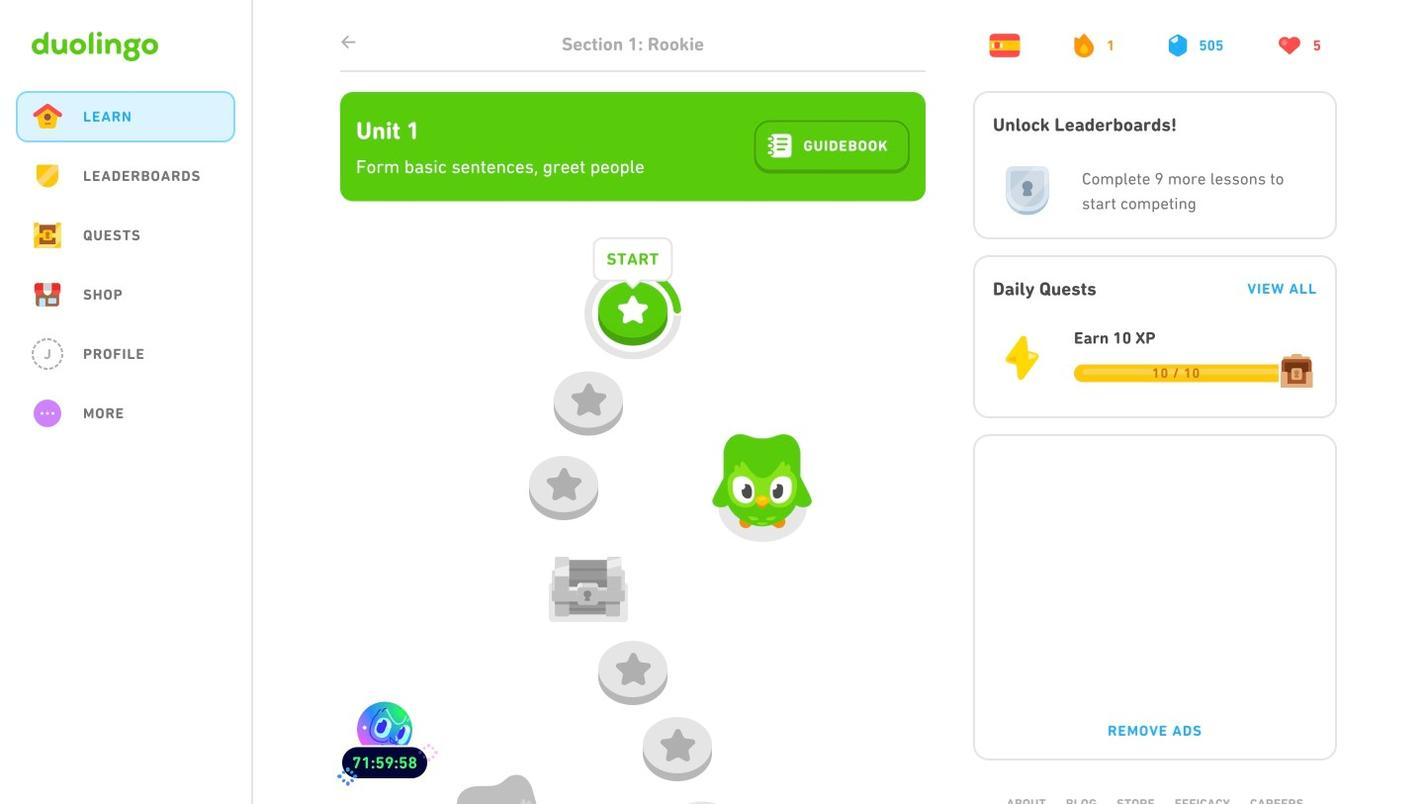 Task type: describe. For each thing, give the bounding box(es) containing it.
guidebook image
[[768, 134, 792, 158]]

2 vertical spatial lesson image
[[612, 652, 654, 686]]

lesson 2 of 4 image
[[612, 293, 654, 327]]

chest image
[[549, 545, 628, 634]]



Task type: locate. For each thing, give the bounding box(es) containing it.
0 vertical spatial lesson image
[[568, 383, 610, 416]]

lesson image
[[568, 383, 610, 416], [543, 467, 585, 501], [612, 652, 654, 686]]

1 vertical spatial lesson image
[[543, 467, 585, 501]]

progress bar
[[1074, 365, 1279, 382]]

lesson image
[[657, 729, 698, 762]]



Task type: vqa. For each thing, say whether or not it's contained in the screenshot.
this
no



